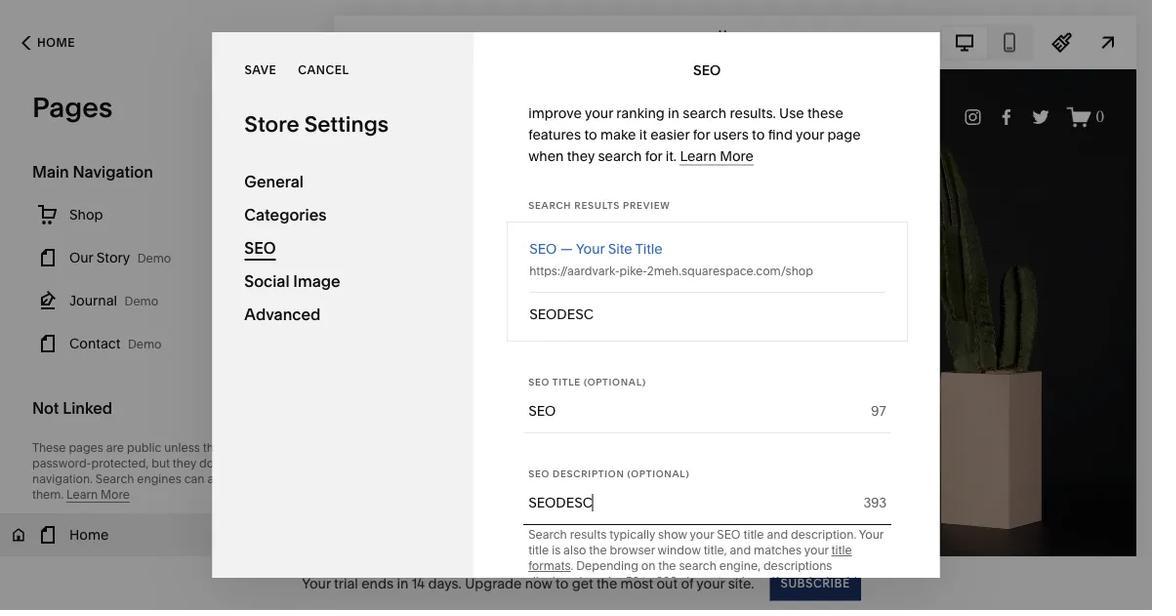 Task type: vqa. For each thing, say whether or not it's contained in the screenshot.
NAVIGATION. at the bottom left of the page
yes



Task type: locate. For each thing, give the bounding box(es) containing it.
or up content.
[[552, 591, 563, 605]]

your down engine
[[585, 105, 613, 122]]

search for search results preview
[[528, 199, 571, 211]]

on
[[641, 559, 655, 574]]

you up use
[[791, 84, 815, 100]]

now
[[525, 575, 553, 592]]

long.
[[742, 575, 769, 589]]

the inside search results typically show your seo title and description. your title is also the browser window title, and matches your
[[589, 544, 607, 558]]

1 horizontal spatial in
[[397, 575, 409, 592]]

search up —
[[528, 199, 571, 211]]

the inside these pages are public unless they're disabled or password-protected, but they don't appear in the navigation. search engines can also discover them.
[[285, 457, 303, 471]]

learn right it.
[[680, 148, 716, 165]]

search up "improve"
[[528, 84, 573, 100]]

2 vertical spatial in
[[397, 575, 409, 592]]

the
[[285, 457, 303, 471], [589, 544, 607, 558], [658, 559, 676, 574], [597, 575, 618, 592]]

the down disabled
[[285, 457, 303, 471]]

also
[[208, 472, 230, 487], [563, 544, 586, 558]]

seo left the description
[[528, 468, 550, 480]]

also inside search results typically show your seo title and description. your title is also the browser window title, and matches your
[[563, 544, 586, 558]]

seo — your site title https://aardvark-pike-2meh.squarespace.com/shop
[[529, 241, 813, 278]]

search engine optimization (seo) allows you to improve your ranking in search results. use these features to make it easier for users to find your page when they search for it.
[[528, 84, 861, 165]]

more down protected,
[[101, 488, 130, 502]]

seo up "improve"
[[528, 22, 571, 48]]

demo right story
[[137, 252, 171, 266]]

0 vertical spatial demo
[[137, 252, 171, 266]]

our
[[69, 250, 93, 266]]

title inside the title formats
[[832, 544, 852, 558]]

0 vertical spatial don't
[[199, 457, 228, 471]]

ranking
[[616, 105, 665, 122]]

title up the pike-
[[635, 241, 663, 257]]

your down if
[[765, 591, 790, 605]]

demo for journal
[[125, 295, 158, 309]]

1 horizontal spatial learn more
[[680, 148, 754, 165]]

browser
[[610, 544, 655, 558]]

home button up pages
[[0, 21, 97, 64]]

to inside . depending on the search engine, descriptions displayed can be 50 to 300 characters long. if you don't add a title or description, search engines will use your page title and content.
[[642, 575, 653, 589]]

you
[[791, 84, 815, 100], [781, 575, 802, 589]]

1 vertical spatial title
[[552, 376, 581, 388]]

social
[[245, 272, 290, 291]]

1 horizontal spatial page
[[827, 127, 861, 143]]

categories
[[245, 205, 327, 224]]

add
[[836, 575, 857, 589]]

your down 393 on the bottom right
[[859, 528, 884, 542]]

in
[[668, 105, 679, 122], [273, 457, 283, 471], [397, 575, 409, 592]]

don't inside . depending on the search engine, descriptions displayed can be 50 to 300 characters long. if you don't add a title or description, search engines will use your page title and content.
[[804, 575, 833, 589]]

engines inside . depending on the search engine, descriptions displayed can be 50 to 300 characters long. if you don't add a title or description, search engines will use your page title and content.
[[675, 591, 719, 605]]

page down descriptions
[[792, 591, 821, 605]]

can up description,
[[585, 575, 605, 589]]

and down a
[[847, 591, 869, 605]]

1 vertical spatial page
[[792, 591, 821, 605]]

0 vertical spatial page
[[827, 127, 861, 143]]

learn more link down protected,
[[67, 488, 130, 503]]

1 vertical spatial and
[[730, 544, 751, 558]]

learn more link for not linked
[[67, 488, 130, 503]]

is
[[552, 544, 561, 558]]

0 vertical spatial they
[[567, 148, 595, 165]]

seo
[[528, 22, 571, 48], [694, 62, 721, 78], [245, 238, 276, 257], [529, 241, 557, 257], [528, 376, 550, 388], [528, 468, 550, 480], [717, 528, 741, 542]]

search inside search engine optimization (seo) allows you to improve your ranking in search results. use these features to make it easier for users to find your page when they search for it.
[[528, 84, 573, 100]]

or
[[295, 441, 306, 455], [552, 591, 563, 605]]

search down "300"
[[634, 591, 672, 605]]

2 horizontal spatial your
[[859, 528, 884, 542]]

home button down these pages are public unless they're disabled or password-protected, but they don't appear in the navigation. search engines can also discover them.
[[0, 514, 334, 557]]

are
[[106, 441, 124, 455]]

1 vertical spatial more
[[101, 488, 130, 502]]

demo inside journal demo
[[125, 295, 158, 309]]

contact
[[69, 336, 121, 352]]

demo inside our story demo
[[137, 252, 171, 266]]

seo description (optional)
[[528, 468, 690, 480]]

0 horizontal spatial page
[[792, 591, 821, 605]]

0 vertical spatial your
[[576, 241, 605, 257]]

2meh.squarespace.com/shop
[[647, 264, 813, 278]]

title inside seo — your site title https://aardvark-pike-2meh.squarespace.com/shop
[[635, 241, 663, 257]]

0 horizontal spatial don't
[[199, 457, 228, 471]]

1 horizontal spatial and
[[767, 528, 788, 542]]

title down seodesc
[[552, 376, 581, 388]]

the up "300"
[[658, 559, 676, 574]]

you right if
[[781, 575, 802, 589]]

can down unless on the bottom left
[[184, 472, 205, 487]]

393
[[864, 495, 887, 511]]

easier
[[650, 127, 690, 143]]

it
[[639, 127, 647, 143]]

characters
[[680, 575, 739, 589]]

1 vertical spatial engines
[[675, 591, 719, 605]]

2 horizontal spatial and
[[847, 591, 869, 605]]

1 vertical spatial in
[[273, 457, 283, 471]]

will
[[722, 591, 740, 605]]

1 vertical spatial you
[[781, 575, 802, 589]]

1 horizontal spatial your
[[576, 241, 605, 257]]

learn more link for seo
[[680, 148, 754, 166]]

0 vertical spatial and
[[767, 528, 788, 542]]

1 vertical spatial (optional)
[[627, 468, 690, 480]]

0 vertical spatial in
[[668, 105, 679, 122]]

make
[[600, 127, 636, 143]]

for left it.
[[645, 148, 662, 165]]

page
[[827, 127, 861, 143], [792, 591, 821, 605]]

engines down the 'but' at the left bottom
[[137, 472, 182, 487]]

to
[[818, 84, 831, 100], [584, 127, 597, 143], [752, 127, 765, 143], [642, 575, 653, 589], [556, 575, 569, 592]]

description
[[553, 468, 624, 480]]

dialog containing seo
[[212, 21, 941, 611]]

find
[[768, 127, 793, 143]]

1 horizontal spatial title
[[635, 241, 663, 257]]

0 vertical spatial title
[[635, 241, 663, 257]]

your up title, in the right of the page
[[690, 528, 714, 542]]

your right of
[[697, 575, 725, 592]]

in down disabled
[[273, 457, 283, 471]]

demo inside contact demo
[[128, 338, 162, 352]]

home down navigation.
[[69, 527, 109, 544]]

learn down navigation.
[[67, 488, 98, 502]]

seo up (seo)
[[694, 62, 721, 78]]

demo right journal on the left
[[125, 295, 158, 309]]

displayed
[[528, 575, 582, 589]]

it.
[[666, 148, 677, 165]]

1 horizontal spatial or
[[552, 591, 563, 605]]

seo down seodesc
[[528, 376, 550, 388]]

1 vertical spatial home button
[[0, 514, 334, 557]]

0 horizontal spatial or
[[295, 441, 306, 455]]

search inside search results typically show your seo title and description. your title is also the browser window title, and matches your
[[528, 528, 567, 542]]

1 vertical spatial your
[[859, 528, 884, 542]]

1 vertical spatial don't
[[804, 575, 833, 589]]

0 vertical spatial also
[[208, 472, 230, 487]]

general link
[[245, 165, 442, 198]]

the inside . depending on the search engine, descriptions displayed can be 50 to 300 characters long. if you don't add a title or description, search engines will use your page title and content.
[[658, 559, 676, 574]]

title
[[743, 528, 764, 542], [528, 544, 549, 558], [832, 544, 852, 558], [528, 591, 549, 605], [824, 591, 845, 605]]

0 vertical spatial can
[[184, 472, 205, 487]]

in left 14
[[397, 575, 409, 592]]

1 vertical spatial demo
[[125, 295, 158, 309]]

0 horizontal spatial they
[[173, 457, 197, 471]]

SEO Description (Optional) text field
[[528, 492, 853, 514]]

1 horizontal spatial learn more link
[[680, 148, 754, 166]]

0 vertical spatial home button
[[0, 21, 97, 64]]

search up "is"
[[528, 528, 567, 542]]

they inside search engine optimization (seo) allows you to improve your ranking in search results. use these features to make it easier for users to find your page when they search for it.
[[567, 148, 595, 165]]

more
[[720, 148, 754, 165], [101, 488, 130, 502]]

0 horizontal spatial more
[[101, 488, 130, 502]]

0 vertical spatial engines
[[137, 472, 182, 487]]

(optional) for seo title (optional)
[[584, 376, 646, 388]]

1 vertical spatial or
[[552, 591, 563, 605]]

1 vertical spatial they
[[173, 457, 197, 471]]

0 horizontal spatial and
[[730, 544, 751, 558]]

1 horizontal spatial they
[[567, 148, 595, 165]]

0 horizontal spatial also
[[208, 472, 230, 487]]

1 horizontal spatial don't
[[804, 575, 833, 589]]

also up .
[[563, 544, 586, 558]]

and up engine,
[[730, 544, 751, 558]]

1 horizontal spatial more
[[720, 148, 754, 165]]

2 vertical spatial demo
[[128, 338, 162, 352]]

dialog
[[212, 21, 941, 611]]

0 horizontal spatial learn more
[[67, 488, 130, 502]]

0 vertical spatial learn more link
[[680, 148, 754, 166]]

they down features
[[567, 148, 595, 165]]

1 horizontal spatial for
[[693, 127, 710, 143]]

title up content.
[[528, 591, 549, 605]]

also down they're
[[208, 472, 230, 487]]

learn
[[680, 148, 716, 165], [67, 488, 98, 502]]

if
[[772, 575, 779, 589]]

descriptions
[[763, 559, 832, 574]]

search up characters
[[679, 559, 716, 574]]

main navigation
[[32, 162, 153, 181]]

(optional) up seo text box
[[584, 376, 646, 388]]

results
[[574, 199, 620, 211]]

0 horizontal spatial in
[[273, 457, 283, 471]]

description,
[[566, 591, 632, 605]]

linked
[[63, 399, 112, 418]]

not
[[32, 399, 59, 418]]

show
[[658, 528, 687, 542]]

50
[[626, 575, 639, 589]]

1 horizontal spatial learn
[[680, 148, 716, 165]]

title down description.
[[832, 544, 852, 558]]

1 horizontal spatial can
[[585, 575, 605, 589]]

1 vertical spatial learn more link
[[67, 488, 130, 503]]

1 horizontal spatial also
[[563, 544, 586, 558]]

tab list
[[943, 27, 1033, 58]]

of
[[681, 575, 694, 592]]

learn more link down users
[[680, 148, 754, 166]]

learn more link
[[680, 148, 754, 166], [67, 488, 130, 503]]

0 vertical spatial more
[[720, 148, 754, 165]]

image
[[293, 272, 341, 291]]

the up the depending
[[589, 544, 607, 558]]

they
[[567, 148, 595, 165], [173, 457, 197, 471]]

and inside . depending on the search engine, descriptions displayed can be 50 to 300 characters long. if you don't add a title or description, search engines will use your page title and content.
[[847, 591, 869, 605]]

0 horizontal spatial engines
[[137, 472, 182, 487]]

demo right contact
[[128, 338, 162, 352]]

engines down characters
[[675, 591, 719, 605]]

or right disabled
[[295, 441, 306, 455]]

1 vertical spatial for
[[645, 148, 662, 165]]

don't inside these pages are public unless they're disabled or password-protected, but they don't appear in the navigation. search engines can also discover them.
[[199, 457, 228, 471]]

seo title (optional)
[[528, 376, 646, 388]]

seo inside seo — your site title https://aardvark-pike-2meh.squarespace.com/shop
[[529, 241, 557, 257]]

in up easier
[[668, 105, 679, 122]]

2 horizontal spatial in
[[668, 105, 679, 122]]

they down unless on the bottom left
[[173, 457, 197, 471]]

0 vertical spatial you
[[791, 84, 815, 100]]

title left "is"
[[528, 544, 549, 558]]

but
[[152, 457, 170, 471]]

0 horizontal spatial your
[[302, 575, 331, 592]]

for
[[693, 127, 710, 143], [645, 148, 662, 165]]

for left users
[[693, 127, 710, 143]]

your right —
[[576, 241, 605, 257]]

settings
[[305, 111, 389, 137]]

and up matches
[[767, 528, 788, 542]]

learn more down users
[[680, 148, 754, 165]]

0 horizontal spatial learn more link
[[67, 488, 130, 503]]

more down users
[[720, 148, 754, 165]]

general
[[245, 172, 304, 191]]

learn more down protected,
[[67, 488, 130, 502]]

0 horizontal spatial for
[[645, 148, 662, 165]]

categories link
[[245, 198, 442, 232]]

most
[[621, 575, 654, 592]]

to right the 50
[[642, 575, 653, 589]]

0 vertical spatial learn
[[680, 148, 716, 165]]

(optional) up seodesc text field
[[627, 468, 690, 480]]

0 vertical spatial (optional)
[[584, 376, 646, 388]]

1 vertical spatial learn more
[[67, 488, 130, 502]]

0 vertical spatial learn more
[[680, 148, 754, 165]]

don't down they're
[[199, 457, 228, 471]]

password-
[[32, 457, 91, 471]]

don't down descriptions
[[804, 575, 833, 589]]

your left the trial
[[302, 575, 331, 592]]

also inside these pages are public unless they're disabled or password-protected, but they don't appear in the navigation. search engines can also discover them.
[[208, 472, 230, 487]]

upgrade
[[465, 575, 522, 592]]

search
[[528, 84, 573, 100], [528, 199, 571, 211], [96, 472, 134, 487], [528, 528, 567, 542]]

can
[[184, 472, 205, 487], [585, 575, 605, 589]]

2 vertical spatial and
[[847, 591, 869, 605]]

seo up title, in the right of the page
[[717, 528, 741, 542]]

page down "these"
[[827, 127, 861, 143]]

not linked
[[32, 399, 112, 418]]

0 vertical spatial or
[[295, 441, 306, 455]]

unless
[[164, 441, 200, 455]]

protected,
[[91, 457, 149, 471]]

0 horizontal spatial can
[[184, 472, 205, 487]]

1 vertical spatial can
[[585, 575, 605, 589]]

search down protected,
[[96, 472, 134, 487]]

1 vertical spatial also
[[563, 544, 586, 558]]

1 horizontal spatial engines
[[675, 591, 719, 605]]

seo left —
[[529, 241, 557, 257]]

search for search results typically show your seo title and description. your title is also the browser window title, and matches your
[[528, 528, 567, 542]]

1 vertical spatial learn
[[67, 488, 98, 502]]



Task type: describe. For each thing, give the bounding box(es) containing it.
to left "make" at top right
[[584, 127, 597, 143]]

discover
[[233, 472, 281, 487]]

cancel button
[[298, 52, 349, 87]]

disabled
[[244, 441, 292, 455]]

seo up "social"
[[245, 238, 276, 257]]

formats
[[528, 559, 571, 574]]

journal demo
[[69, 293, 158, 309]]

you inside . depending on the search engine, descriptions displayed can be 50 to 300 characters long. if you don't add a title or description, search engines will use your page title and content.
[[781, 575, 802, 589]]

1 home button from the top
[[0, 21, 97, 64]]

window
[[658, 544, 701, 558]]

a
[[860, 575, 867, 589]]

journal
[[69, 293, 117, 309]]

(optional) for seo description (optional)
[[627, 468, 690, 480]]

(seo)
[[708, 84, 744, 100]]

social image link
[[245, 265, 442, 298]]

these
[[32, 441, 66, 455]]

more inside dialog
[[720, 148, 754, 165]]

0 horizontal spatial title
[[552, 376, 581, 388]]

title,
[[704, 544, 727, 558]]

or inside these pages are public unless they're disabled or password-protected, but they don't appear in the navigation. search engines can also discover them.
[[295, 441, 306, 455]]

.
[[571, 559, 573, 574]]

them.
[[32, 488, 64, 502]]

navigation.
[[32, 472, 93, 487]]

page inside search engine optimization (seo) allows you to improve your ranking in search results. use these features to make it easier for users to find your page when they search for it.
[[827, 127, 861, 143]]

0 horizontal spatial learn
[[67, 488, 98, 502]]

cancel
[[298, 63, 349, 77]]

learn more inside dialog
[[680, 148, 754, 165]]

appear
[[230, 457, 270, 471]]

seo inside search results typically show your seo title and description. your title is also the browser window title, and matches your
[[717, 528, 741, 542]]

2 vertical spatial your
[[302, 575, 331, 592]]

they inside these pages are public unless they're disabled or password-protected, but they don't appear in the navigation. search engines can also discover them.
[[173, 457, 197, 471]]

depending
[[576, 559, 638, 574]]

results
[[570, 528, 607, 542]]

preview
[[623, 199, 670, 211]]

title up matches
[[743, 528, 764, 542]]

title formats link
[[528, 544, 852, 574]]

demo for contact
[[128, 338, 162, 352]]

advanced link
[[245, 298, 442, 331]]

trial
[[334, 575, 358, 592]]

search results typically show your seo title and description. your title is also the browser window title, and matches your
[[528, 528, 884, 558]]

pages
[[32, 91, 113, 124]]

—
[[560, 241, 573, 257]]

advanced
[[245, 305, 321, 324]]

title formats
[[528, 544, 852, 574]]

your inside search results typically show your seo title and description. your title is also the browser window title, and matches your
[[859, 528, 884, 542]]

your trial ends in 14 days. upgrade now to get the most out of your site.
[[302, 575, 755, 592]]

these
[[808, 105, 844, 122]]

allows
[[747, 84, 788, 100]]

site
[[608, 241, 632, 257]]

to up "these"
[[818, 84, 831, 100]]

store
[[245, 111, 300, 137]]

out
[[657, 575, 678, 592]]

title down add
[[824, 591, 845, 605]]

home up pages
[[37, 36, 75, 50]]

story
[[97, 250, 130, 266]]

or inside . depending on the search engine, descriptions displayed can be 50 to 300 characters long. if you don't add a title or description, search engines will use your page title and content.
[[552, 591, 563, 605]]

ends
[[362, 575, 394, 592]]

navigation
[[73, 162, 153, 181]]

optimization
[[625, 84, 705, 100]]

97
[[871, 403, 887, 420]]

14
[[412, 575, 425, 592]]

SEO Title (Optional) text field
[[528, 401, 853, 422]]

shop button
[[0, 193, 334, 236]]

main
[[32, 162, 69, 181]]

add a new page to the "main navigation" group image
[[254, 161, 276, 183]]

search down "make" at top right
[[598, 148, 642, 165]]

users
[[713, 127, 749, 143]]

content.
[[528, 606, 573, 611]]

engine,
[[719, 559, 761, 574]]

description.
[[791, 528, 857, 542]]

in inside search engine optimization (seo) allows you to improve your ranking in search results. use these features to make it easier for users to find your page when they search for it.
[[668, 105, 679, 122]]

when
[[528, 148, 564, 165]]

search down (seo)
[[683, 105, 727, 122]]

your inside . depending on the search engine, descriptions displayed can be 50 to 300 characters long. if you don't add a title or description, search engines will use your page title and content.
[[765, 591, 790, 605]]

300
[[656, 575, 677, 589]]

2 home button from the top
[[0, 514, 334, 557]]

0 vertical spatial for
[[693, 127, 710, 143]]

you inside search engine optimization (seo) allows you to improve your ranking in search results. use these features to make it easier for users to find your page when they search for it.
[[791, 84, 815, 100]]

can inside . depending on the search engine, descriptions displayed can be 50 to 300 characters long. if you don't add a title or description, search engines will use your page title and content.
[[585, 575, 605, 589]]

social image
[[245, 272, 341, 291]]

to left find at the right of page
[[752, 127, 765, 143]]

use
[[779, 105, 804, 122]]

public
[[127, 441, 162, 455]]

your inside seo — your site title https://aardvark-pike-2meh.squarespace.com/shop
[[576, 241, 605, 257]]

store settings
[[245, 111, 389, 137]]

shop
[[69, 207, 103, 223]]

use
[[743, 591, 763, 605]]

page inside . depending on the search engine, descriptions displayed can be 50 to 300 characters long. if you don't add a title or description, search engines will use your page title and content.
[[792, 591, 821, 605]]

days.
[[428, 575, 462, 592]]

they're
[[203, 441, 241, 455]]

the down the depending
[[597, 575, 618, 592]]

search results preview
[[528, 199, 670, 211]]

typically
[[609, 528, 655, 542]]

search inside these pages are public unless they're disabled or password-protected, but they don't appear in the navigation. search engines can also discover them.
[[96, 472, 134, 487]]

learn inside dialog
[[680, 148, 716, 165]]

save button
[[245, 52, 277, 87]]

site.
[[729, 575, 755, 592]]

engines inside these pages are public unless they're disabled or password-protected, but they don't appear in the navigation. search engines can also discover them.
[[137, 472, 182, 487]]

features
[[528, 127, 581, 143]]

results.
[[730, 105, 776, 122]]

be
[[608, 575, 623, 589]]

save
[[245, 63, 277, 77]]

seo link
[[245, 232, 442, 265]]

your down "these"
[[796, 127, 824, 143]]

in inside these pages are public unless they're disabled or password-protected, but they don't appear in the navigation. search engines can also discover them.
[[273, 457, 283, 471]]

these pages are public unless they're disabled or password-protected, but they don't appear in the navigation. search engines can also discover them.
[[32, 441, 306, 502]]

can inside these pages are public unless they're disabled or password-protected, but they don't appear in the navigation. search engines can also discover them.
[[184, 472, 205, 487]]

pike-
[[619, 264, 647, 278]]

pages
[[69, 441, 103, 455]]

home up (seo)
[[719, 27, 753, 42]]

search for search engine optimization (seo) allows you to improve your ranking in search results. use these features to make it easier for users to find your page when they search for it.
[[528, 84, 573, 100]]

to left get
[[556, 575, 569, 592]]

your down description.
[[804, 544, 829, 558]]



